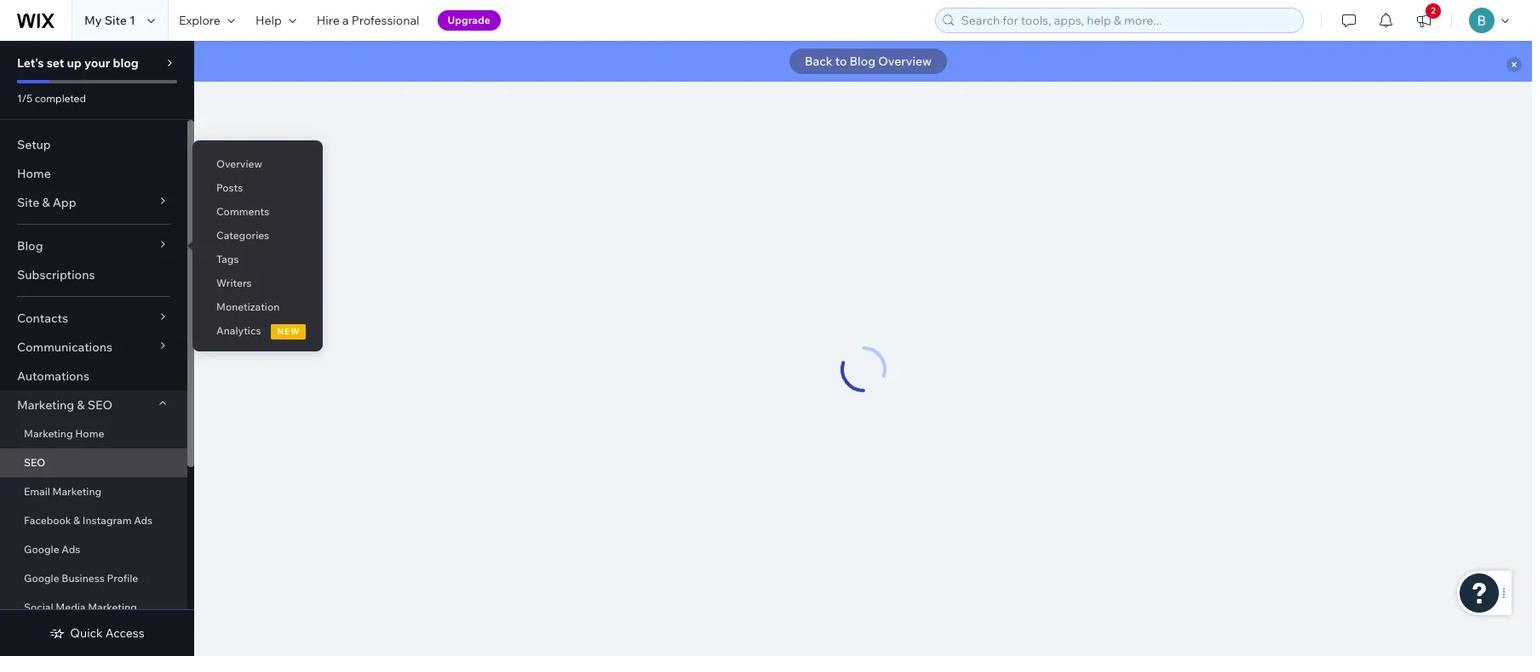 Task type: locate. For each thing, give the bounding box(es) containing it.
email
[[24, 486, 50, 498]]

google down facebook
[[24, 544, 59, 556]]

home
[[17, 166, 51, 181], [75, 428, 104, 440]]

writers
[[216, 277, 252, 290]]

monetization
[[216, 301, 280, 314]]

new
[[277, 326, 300, 337]]

0 horizontal spatial home
[[17, 166, 51, 181]]

facebook & instagram ads
[[24, 515, 153, 527]]

social
[[24, 602, 53, 614]]

& for site
[[42, 195, 50, 210]]

1 vertical spatial overview
[[216, 158, 262, 170]]

my site 1
[[84, 13, 135, 28]]

&
[[42, 195, 50, 210], [77, 398, 85, 413], [73, 515, 80, 527]]

0 vertical spatial ads
[[134, 515, 153, 527]]

quick access
[[70, 626, 145, 642]]

0 horizontal spatial seo
[[24, 457, 45, 469]]

1 vertical spatial blog
[[17, 239, 43, 254]]

seo up email
[[24, 457, 45, 469]]

home down marketing & seo dropdown button
[[75, 428, 104, 440]]

up
[[67, 55, 82, 71]]

media
[[56, 602, 86, 614]]

overview up "posts"
[[216, 158, 262, 170]]

0 vertical spatial blog
[[850, 54, 876, 69]]

blog right to
[[850, 54, 876, 69]]

1 vertical spatial home
[[75, 428, 104, 440]]

your
[[84, 55, 110, 71]]

contacts button
[[0, 304, 187, 333]]

google
[[24, 544, 59, 556], [24, 573, 59, 585]]

email marketing
[[24, 486, 102, 498]]

home inside marketing home "link"
[[75, 428, 104, 440]]

site & app
[[17, 195, 76, 210]]

1 vertical spatial site
[[17, 195, 39, 210]]

marketing
[[17, 398, 74, 413], [24, 428, 73, 440], [52, 486, 102, 498], [88, 602, 137, 614]]

1/5 completed
[[17, 92, 86, 105]]

0 vertical spatial overview
[[879, 54, 932, 69]]

quick
[[70, 626, 103, 642]]

& right facebook
[[73, 515, 80, 527]]

marketing up quick access
[[88, 602, 137, 614]]

site
[[104, 13, 127, 28], [17, 195, 39, 210]]

1 horizontal spatial ads
[[134, 515, 153, 527]]

marketing down automations
[[17, 398, 74, 413]]

0 horizontal spatial blog
[[17, 239, 43, 254]]

tags link
[[193, 245, 323, 274]]

1 vertical spatial ads
[[62, 544, 80, 556]]

blog
[[113, 55, 139, 71]]

& for facebook
[[73, 515, 80, 527]]

ads right instagram
[[134, 515, 153, 527]]

2 google from the top
[[24, 573, 59, 585]]

0 vertical spatial google
[[24, 544, 59, 556]]

google ads
[[24, 544, 80, 556]]

1 horizontal spatial home
[[75, 428, 104, 440]]

to
[[836, 54, 847, 69]]

marketing inside dropdown button
[[17, 398, 74, 413]]

1 google from the top
[[24, 544, 59, 556]]

ads up google business profile
[[62, 544, 80, 556]]

comments link
[[193, 198, 323, 227]]

1 horizontal spatial site
[[104, 13, 127, 28]]

google inside google ads link
[[24, 544, 59, 556]]

overview
[[879, 54, 932, 69], [216, 158, 262, 170]]

home link
[[0, 159, 187, 188]]

home down setup
[[17, 166, 51, 181]]

marketing & seo
[[17, 398, 113, 413]]

2 vertical spatial &
[[73, 515, 80, 527]]

overview right to
[[879, 54, 932, 69]]

blog up subscriptions
[[17, 239, 43, 254]]

seo
[[87, 398, 113, 413], [24, 457, 45, 469]]

blog inside popup button
[[17, 239, 43, 254]]

blog
[[850, 54, 876, 69], [17, 239, 43, 254]]

1 horizontal spatial blog
[[850, 54, 876, 69]]

seo link
[[0, 449, 187, 478]]

hire a professional
[[317, 13, 420, 28]]

& left app
[[42, 195, 50, 210]]

google up social
[[24, 573, 59, 585]]

0 horizontal spatial site
[[17, 195, 39, 210]]

ads
[[134, 515, 153, 527], [62, 544, 80, 556]]

help
[[255, 13, 282, 28]]

marketing down marketing & seo
[[24, 428, 73, 440]]

site left app
[[17, 195, 39, 210]]

analytics
[[216, 325, 261, 337]]

& inside popup button
[[42, 195, 50, 210]]

Search for tools, apps, help & more... field
[[956, 9, 1298, 32]]

marketing home link
[[0, 420, 187, 449]]

0 vertical spatial seo
[[87, 398, 113, 413]]

& inside dropdown button
[[77, 398, 85, 413]]

1 vertical spatial google
[[24, 573, 59, 585]]

sidebar element
[[0, 41, 194, 657]]

marketing up facebook & instagram ads
[[52, 486, 102, 498]]

posts link
[[193, 174, 323, 203]]

site left the '1'
[[104, 13, 127, 28]]

marketing & seo button
[[0, 391, 187, 420]]

1 horizontal spatial seo
[[87, 398, 113, 413]]

google business profile link
[[0, 565, 187, 594]]

& up marketing home "link"
[[77, 398, 85, 413]]

1 vertical spatial &
[[77, 398, 85, 413]]

let's
[[17, 55, 44, 71]]

1
[[130, 13, 135, 28]]

overview inside overview link
[[216, 158, 262, 170]]

google inside google business profile 'link'
[[24, 573, 59, 585]]

1 horizontal spatial overview
[[879, 54, 932, 69]]

2 button
[[1406, 0, 1443, 41]]

tags
[[216, 253, 239, 266]]

0 horizontal spatial overview
[[216, 158, 262, 170]]

my
[[84, 13, 102, 28]]

back to blog overview
[[805, 54, 932, 69]]

seo up marketing home "link"
[[87, 398, 113, 413]]

0 vertical spatial &
[[42, 195, 50, 210]]

categories
[[216, 229, 269, 242]]

0 vertical spatial home
[[17, 166, 51, 181]]

subscriptions link
[[0, 261, 187, 290]]



Task type: vqa. For each thing, say whether or not it's contained in the screenshot.
Remove
no



Task type: describe. For each thing, give the bounding box(es) containing it.
upgrade button
[[438, 10, 501, 31]]

marketing inside "link"
[[52, 486, 102, 498]]

site & app button
[[0, 188, 187, 217]]

communications
[[17, 340, 113, 355]]

profile
[[107, 573, 138, 585]]

0 vertical spatial site
[[104, 13, 127, 28]]

a
[[342, 13, 349, 28]]

monetization link
[[193, 293, 323, 322]]

subscriptions
[[17, 268, 95, 283]]

automations link
[[0, 362, 187, 391]]

let's set up your blog
[[17, 55, 139, 71]]

app
[[53, 195, 76, 210]]

professional
[[352, 13, 420, 28]]

2
[[1432, 5, 1436, 16]]

overview inside "back to blog overview" button
[[879, 54, 932, 69]]

marketing home
[[24, 428, 104, 440]]

& for marketing
[[77, 398, 85, 413]]

email marketing link
[[0, 478, 187, 507]]

writers link
[[193, 269, 323, 298]]

1 vertical spatial seo
[[24, 457, 45, 469]]

hire a professional link
[[307, 0, 430, 41]]

1/5
[[17, 92, 33, 105]]

blog button
[[0, 232, 187, 261]]

back to blog overview button
[[790, 49, 947, 74]]

seo inside dropdown button
[[87, 398, 113, 413]]

hire
[[317, 13, 340, 28]]

social media marketing
[[24, 602, 137, 614]]

0 horizontal spatial ads
[[62, 544, 80, 556]]

communications button
[[0, 333, 187, 362]]

google for google business profile
[[24, 573, 59, 585]]

facebook & instagram ads link
[[0, 507, 187, 536]]

categories link
[[193, 222, 323, 250]]

back
[[805, 54, 833, 69]]

setup link
[[0, 130, 187, 159]]

completed
[[35, 92, 86, 105]]

business
[[62, 573, 105, 585]]

upgrade
[[448, 14, 491, 26]]

quick access button
[[50, 626, 145, 642]]

site inside site & app popup button
[[17, 195, 39, 210]]

google for google ads
[[24, 544, 59, 556]]

instagram
[[83, 515, 132, 527]]

back to blog overview alert
[[194, 41, 1533, 82]]

automations
[[17, 369, 89, 384]]

access
[[105, 626, 145, 642]]

blog inside button
[[850, 54, 876, 69]]

overview link
[[193, 150, 323, 179]]

marketing inside "link"
[[24, 428, 73, 440]]

comments
[[216, 205, 269, 218]]

help button
[[245, 0, 307, 41]]

contacts
[[17, 311, 68, 326]]

google ads link
[[0, 536, 187, 565]]

explore
[[179, 13, 221, 28]]

posts
[[216, 181, 243, 194]]

google business profile
[[24, 573, 138, 585]]

set
[[47, 55, 64, 71]]

setup
[[17, 137, 51, 153]]

facebook
[[24, 515, 71, 527]]

home inside the home link
[[17, 166, 51, 181]]

social media marketing link
[[0, 594, 187, 623]]



